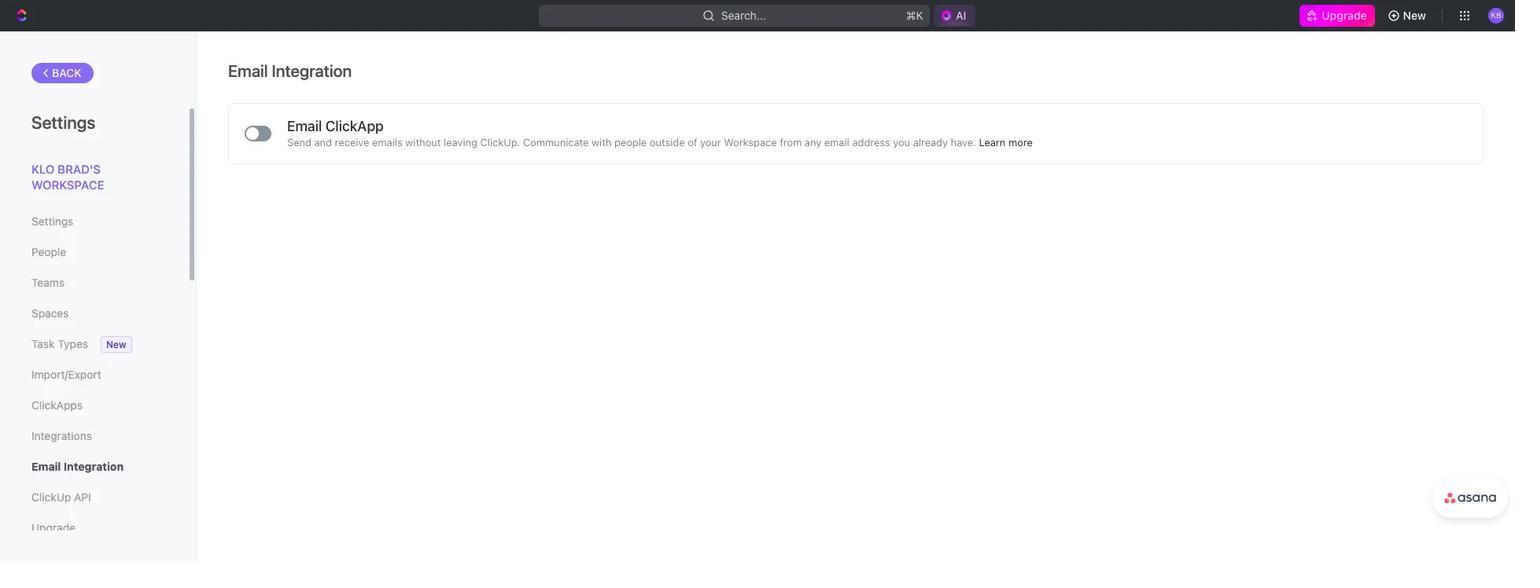 Task type: describe. For each thing, give the bounding box(es) containing it.
klo
[[31, 162, 55, 176]]

with
[[592, 136, 612, 149]]

learn
[[979, 136, 1006, 149]]

upgrade inside settings element
[[31, 522, 76, 535]]

workspace inside email clickapp send and receive emails without leaving clickup. communicate with people outside of your workspace from any email address you already have. learn more
[[724, 136, 777, 149]]

klo brad's workspace
[[31, 162, 104, 192]]

have.
[[951, 136, 976, 149]]

kb
[[1491, 10, 1502, 20]]

receive
[[335, 136, 369, 149]]

teams link
[[31, 270, 157, 297]]

1 horizontal spatial upgrade
[[1322, 9, 1367, 22]]

clickup api link
[[31, 485, 157, 511]]

people link
[[31, 239, 157, 266]]

clickapp
[[326, 118, 384, 135]]

ai
[[956, 9, 967, 22]]

brad's
[[58, 162, 101, 176]]

send
[[287, 136, 312, 149]]

import/export link
[[31, 362, 157, 389]]

settings inside settings link
[[31, 215, 73, 228]]

api
[[74, 491, 91, 504]]

communicate
[[523, 136, 589, 149]]

spaces link
[[31, 301, 157, 327]]

types
[[58, 338, 88, 351]]

of
[[688, 136, 697, 149]]

address
[[852, 136, 890, 149]]

your
[[700, 136, 721, 149]]

more
[[1009, 136, 1033, 149]]

teams
[[31, 276, 65, 290]]

integrations link
[[31, 423, 157, 450]]

clickapps
[[31, 399, 83, 412]]

search...
[[722, 9, 767, 22]]

task
[[31, 338, 55, 351]]

people
[[615, 136, 647, 149]]

clickapps link
[[31, 393, 157, 419]]

clickup.
[[480, 136, 520, 149]]

integrations
[[31, 430, 92, 443]]

new button
[[1381, 3, 1436, 28]]

clickup
[[31, 491, 71, 504]]

email
[[824, 136, 850, 149]]

email integration link
[[31, 454, 157, 481]]

email inside email clickapp send and receive emails without leaving clickup. communicate with people outside of your workspace from any email address you already have. learn more
[[287, 118, 322, 135]]



Task type: locate. For each thing, give the bounding box(es) containing it.
integration
[[272, 61, 352, 80], [64, 460, 124, 474]]

new
[[1403, 9, 1427, 22], [106, 339, 126, 351]]

integration inside email integration link
[[64, 460, 124, 474]]

leaving
[[444, 136, 478, 149]]

upgrade link down 'clickup api' link
[[31, 515, 157, 542]]

2 vertical spatial email
[[31, 460, 61, 474]]

0 vertical spatial new
[[1403, 9, 1427, 22]]

1 vertical spatial workspace
[[31, 177, 104, 192]]

new inside button
[[1403, 9, 1427, 22]]

0 vertical spatial email integration
[[228, 61, 352, 80]]

0 horizontal spatial email integration
[[31, 460, 124, 474]]

⌘k
[[907, 9, 924, 22]]

you
[[893, 136, 910, 149]]

1 vertical spatial email integration
[[31, 460, 124, 474]]

settings link
[[31, 209, 157, 235]]

1 horizontal spatial workspace
[[724, 136, 777, 149]]

new inside settings element
[[106, 339, 126, 351]]

settings up "people"
[[31, 215, 73, 228]]

upgrade link
[[1300, 5, 1375, 27], [31, 515, 157, 542]]

email
[[228, 61, 268, 80], [287, 118, 322, 135], [31, 460, 61, 474]]

import/export
[[31, 368, 101, 382]]

0 horizontal spatial workspace
[[31, 177, 104, 192]]

clickup api
[[31, 491, 91, 504]]

0 vertical spatial settings
[[31, 113, 96, 133]]

ai button
[[934, 5, 976, 27]]

kb button
[[1484, 3, 1509, 28]]

0 horizontal spatial upgrade
[[31, 522, 76, 535]]

1 settings from the top
[[31, 113, 96, 133]]

1 horizontal spatial new
[[1403, 9, 1427, 22]]

upgrade link left "new" button
[[1300, 5, 1375, 27]]

back link
[[31, 63, 93, 83]]

workspace
[[724, 136, 777, 149], [31, 177, 104, 192]]

email integration up api
[[31, 460, 124, 474]]

0 horizontal spatial new
[[106, 339, 126, 351]]

upgrade down 'clickup'
[[31, 522, 76, 535]]

workspace right your at the top left of the page
[[724, 136, 777, 149]]

from
[[780, 136, 802, 149]]

integration down integrations link
[[64, 460, 124, 474]]

settings element
[[0, 31, 197, 562]]

1 vertical spatial email
[[287, 118, 322, 135]]

any
[[805, 136, 822, 149]]

1 vertical spatial upgrade
[[31, 522, 76, 535]]

1 vertical spatial settings
[[31, 215, 73, 228]]

email inside settings element
[[31, 460, 61, 474]]

0 vertical spatial email
[[228, 61, 268, 80]]

emails
[[372, 136, 403, 149]]

0 vertical spatial workspace
[[724, 136, 777, 149]]

1 vertical spatial upgrade link
[[31, 515, 157, 542]]

settings
[[31, 113, 96, 133], [31, 215, 73, 228]]

1 horizontal spatial email integration
[[228, 61, 352, 80]]

1 vertical spatial new
[[106, 339, 126, 351]]

without
[[405, 136, 441, 149]]

1 horizontal spatial upgrade link
[[1300, 5, 1375, 27]]

1 vertical spatial integration
[[64, 460, 124, 474]]

workspace inside settings element
[[31, 177, 104, 192]]

spaces
[[31, 307, 69, 320]]

already
[[913, 136, 948, 149]]

2 horizontal spatial email
[[287, 118, 322, 135]]

2 settings from the top
[[31, 215, 73, 228]]

email integration
[[228, 61, 352, 80], [31, 460, 124, 474]]

integration up clickapp
[[272, 61, 352, 80]]

task types
[[31, 338, 88, 351]]

settings up brad's
[[31, 113, 96, 133]]

0 vertical spatial integration
[[272, 61, 352, 80]]

0 horizontal spatial upgrade link
[[31, 515, 157, 542]]

back
[[52, 66, 82, 79]]

0 horizontal spatial email
[[31, 460, 61, 474]]

upgrade
[[1322, 9, 1367, 22], [31, 522, 76, 535]]

email integration inside settings element
[[31, 460, 124, 474]]

0 horizontal spatial integration
[[64, 460, 124, 474]]

0 vertical spatial upgrade link
[[1300, 5, 1375, 27]]

people
[[31, 245, 66, 259]]

email clickapp send and receive emails without leaving clickup. communicate with people outside of your workspace from any email address you already have. learn more
[[287, 118, 1033, 149]]

1 horizontal spatial integration
[[272, 61, 352, 80]]

outside
[[650, 136, 685, 149]]

1 horizontal spatial email
[[228, 61, 268, 80]]

and
[[314, 136, 332, 149]]

email integration up send
[[228, 61, 352, 80]]

workspace down brad's
[[31, 177, 104, 192]]

0 vertical spatial upgrade
[[1322, 9, 1367, 22]]

learn more link
[[979, 136, 1033, 149]]

upgrade left "new" button
[[1322, 9, 1367, 22]]



Task type: vqa. For each thing, say whether or not it's contained in the screenshot.
teams
yes



